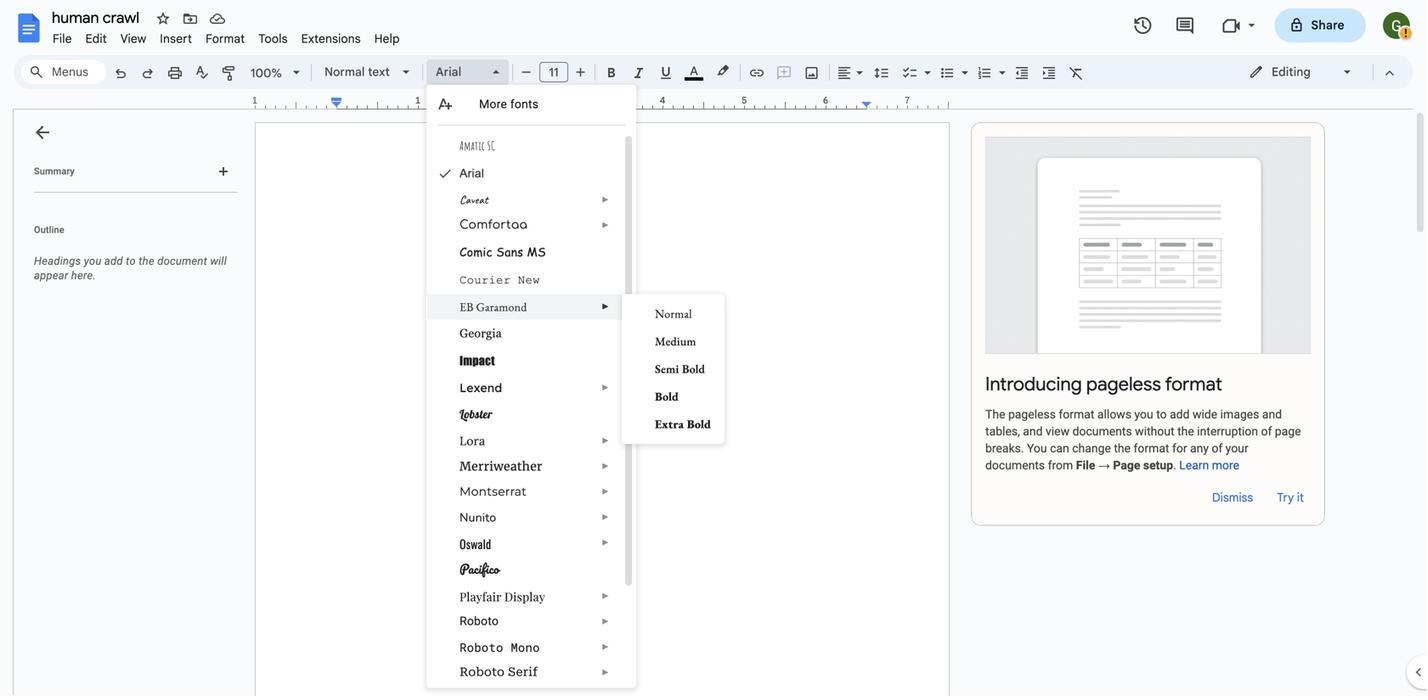 Task type: vqa. For each thing, say whether or not it's contained in the screenshot.
the Share
yes



Task type: describe. For each thing, give the bounding box(es) containing it.
share
[[1312, 18, 1345, 33]]

line & paragraph spacing image
[[872, 60, 892, 84]]

left margin image
[[256, 96, 342, 109]]

page
[[1275, 425, 1302, 439]]

→
[[1099, 459, 1111, 473]]

menu bar inside menu bar banner
[[46, 22, 407, 50]]

2 vertical spatial format
[[1134, 442, 1170, 456]]

introducing pageless format application
[[0, 0, 1428, 697]]

introducing pageless format
[[986, 373, 1223, 396]]

wide
[[1193, 408, 1218, 422]]

insert menu item
[[153, 29, 199, 49]]

allows
[[1098, 408, 1132, 422]]

► for playfair display
[[602, 592, 610, 602]]

insert image image
[[803, 60, 822, 84]]

pacifico
[[460, 559, 499, 580]]

courier new
[[460, 274, 540, 287]]

introducing
[[986, 373, 1082, 396]]

normal text
[[325, 65, 390, 79]]

mode and view toolbar
[[1236, 55, 1404, 89]]

0 vertical spatial of
[[1262, 425, 1273, 439]]

► for comfortaa
[[602, 221, 610, 230]]

pageless for the
[[1009, 408, 1056, 422]]

document with wide table extending beyond text width image
[[986, 137, 1311, 354]]

edit menu item
[[79, 29, 114, 49]]

► for lexend
[[602, 383, 610, 393]]

playfair
[[460, 589, 502, 605]]

any
[[1191, 442, 1209, 456]]

add inside the pageless format allows you to add wide images and tables, and view documents without the interruption of page breaks. you can change the format for any of your documents from
[[1170, 408, 1190, 422]]

page
[[1114, 459, 1141, 473]]

normal for normal text
[[325, 65, 365, 79]]

setup
[[1144, 459, 1174, 473]]

change
[[1073, 442, 1111, 456]]

courier
[[460, 274, 511, 287]]

editing
[[1272, 65, 1311, 79]]

comic sans ms
[[460, 243, 546, 260]]

merriweather
[[460, 459, 543, 475]]

menu containing normal
[[622, 294, 725, 444]]

insert
[[160, 31, 192, 46]]

1 horizontal spatial the
[[1114, 442, 1131, 456]]

normal for normal
[[655, 306, 692, 322]]

new
[[518, 274, 540, 287]]

interruption
[[1198, 425, 1259, 439]]

you inside the pageless format allows you to add wide images and tables, and view documents without the interruption of page breaks. you can change the format for any of your documents from
[[1135, 408, 1154, 422]]

amatic sc
[[460, 139, 495, 153]]

menu bar banner
[[0, 0, 1428, 697]]

pacifico menu
[[427, 85, 636, 689]]

images
[[1221, 408, 1260, 422]]

Star checkbox
[[151, 7, 175, 31]]

roboto mono
[[460, 640, 540, 656]]

medium
[[655, 334, 697, 349]]

lobster
[[460, 407, 493, 422]]

here.
[[71, 269, 96, 282]]

nunito
[[460, 510, 496, 526]]

tables,
[[986, 425, 1020, 439]]

view
[[121, 31, 146, 46]]

for
[[1173, 442, 1188, 456]]

sc
[[487, 139, 495, 153]]

you inside headings you add to the document will appear here.
[[84, 255, 102, 268]]

can
[[1050, 442, 1070, 456]]

styles list. normal text selected. option
[[325, 60, 393, 84]]

garamond
[[476, 300, 527, 315]]

file → page setup . learn more
[[1077, 459, 1240, 473]]

playfair display
[[460, 589, 545, 605]]

summary
[[34, 166, 75, 177]]

Font size text field
[[540, 62, 568, 82]]

to inside headings you add to the document will appear here.
[[126, 255, 136, 268]]

eb garamond
[[460, 300, 527, 315]]

► for eb garamond
[[602, 302, 610, 312]]

arial inside "option"
[[436, 65, 462, 79]]

1 vertical spatial of
[[1212, 442, 1223, 456]]

serif
[[508, 666, 538, 680]]

the
[[986, 408, 1006, 422]]

highlight color image
[[714, 60, 733, 81]]

dismiss
[[1213, 491, 1254, 506]]

impact
[[460, 354, 495, 368]]

lexend
[[460, 381, 503, 396]]

eb
[[460, 300, 474, 315]]

bold for semi bold
[[682, 362, 705, 377]]

tools menu item
[[252, 29, 295, 49]]

Zoom field
[[244, 60, 308, 86]]

2 horizontal spatial the
[[1178, 425, 1195, 439]]

► for montserrat
[[602, 487, 610, 497]]

format for introducing pageless format
[[1166, 373, 1223, 396]]

comic
[[460, 243, 493, 260]]

learn more link
[[1180, 459, 1240, 473]]

1
[[252, 95, 258, 106]]

Menus field
[[21, 60, 106, 84]]

headings
[[34, 255, 81, 268]]

more fonts
[[479, 97, 539, 111]]

will
[[210, 255, 227, 268]]

► for roboto
[[602, 617, 610, 627]]

you
[[1027, 442, 1047, 456]]

arial option
[[436, 60, 483, 84]]

document outline element
[[14, 110, 245, 697]]

roboto serif
[[460, 666, 538, 680]]

appear
[[34, 269, 68, 282]]

montserrat
[[460, 485, 527, 499]]



Task type: locate. For each thing, give the bounding box(es) containing it.
file menu item
[[46, 29, 79, 49]]

file up menus field
[[53, 31, 72, 46]]

pageless inside the pageless format allows you to add wide images and tables, and view documents without the interruption of page breaks. you can change the format for any of your documents from
[[1009, 408, 1056, 422]]

semi
[[655, 362, 679, 377]]

2 vertical spatial bold
[[687, 417, 711, 432]]

1 horizontal spatial file
[[1077, 459, 1096, 473]]

10 ► from the top
[[602, 592, 610, 602]]

extra
[[655, 417, 684, 432]]

and up page
[[1263, 408, 1282, 422]]

summary heading
[[34, 165, 75, 178]]

1 horizontal spatial to
[[1157, 408, 1167, 422]]

1 vertical spatial pageless
[[1009, 408, 1056, 422]]

the inside headings you add to the document will appear here.
[[139, 255, 154, 268]]

outline heading
[[14, 223, 245, 247]]

1 vertical spatial normal
[[655, 306, 692, 322]]

introducing pageless format list
[[971, 122, 1326, 526]]

text color image
[[685, 60, 704, 81]]

fonts
[[510, 97, 539, 111]]

normal left text
[[325, 65, 365, 79]]

8 ► from the top
[[602, 513, 610, 523]]

4 ► from the top
[[602, 383, 610, 393]]

0 horizontal spatial normal
[[325, 65, 365, 79]]

0 vertical spatial pageless
[[1087, 373, 1162, 396]]

format menu item
[[199, 29, 252, 49]]

0 horizontal spatial the
[[139, 255, 154, 268]]

2 vertical spatial roboto
[[460, 666, 505, 680]]

1 vertical spatial to
[[1157, 408, 1167, 422]]

1 horizontal spatial pageless
[[1087, 373, 1162, 396]]

extra bold
[[655, 417, 711, 432]]

to inside the pageless format allows you to add wide images and tables, and view documents without the interruption of page breaks. you can change the format for any of your documents from
[[1157, 408, 1167, 422]]

2 vertical spatial the
[[1114, 442, 1131, 456]]

► for oswald
[[602, 538, 610, 548]]

dismiss button
[[1206, 485, 1261, 512]]

menu bar containing file
[[46, 22, 407, 50]]

headings you add to the document will appear here.
[[34, 255, 227, 282]]

help menu item
[[368, 29, 407, 49]]

1 vertical spatial and
[[1023, 425, 1043, 439]]

the down outline heading
[[139, 255, 154, 268]]

mono
[[511, 640, 540, 656]]

0 vertical spatial and
[[1263, 408, 1282, 422]]

you up the here.
[[84, 255, 102, 268]]

► for roboto mono
[[602, 643, 610, 653]]

1 roboto from the top
[[460, 615, 499, 629]]

roboto up roboto serif
[[460, 640, 504, 656]]

roboto
[[460, 615, 499, 629], [460, 640, 504, 656], [460, 666, 505, 680]]

file down change
[[1077, 459, 1096, 473]]

bold right extra
[[687, 417, 711, 432]]

1 vertical spatial format
[[1059, 408, 1095, 422]]

try
[[1278, 491, 1295, 506]]

amatic
[[460, 139, 485, 153]]

roboto for roboto mono
[[460, 640, 504, 656]]

view
[[1046, 425, 1070, 439]]

0 horizontal spatial documents
[[986, 459, 1045, 473]]

7 ► from the top
[[602, 487, 610, 497]]

file
[[53, 31, 72, 46], [1077, 459, 1096, 473]]

0 horizontal spatial add
[[104, 255, 123, 268]]

to down outline heading
[[126, 255, 136, 268]]

0 vertical spatial normal
[[325, 65, 365, 79]]

format up view
[[1059, 408, 1095, 422]]

9 ► from the top
[[602, 538, 610, 548]]

bold down semi
[[655, 389, 679, 405]]

semi bold
[[655, 362, 705, 377]]

format
[[1166, 373, 1223, 396], [1059, 408, 1095, 422], [1134, 442, 1170, 456]]

13 ► from the top
[[602, 668, 610, 678]]

0 vertical spatial to
[[126, 255, 136, 268]]

1 vertical spatial the
[[1178, 425, 1195, 439]]

0 vertical spatial add
[[104, 255, 123, 268]]

normal up medium
[[655, 306, 692, 322]]

add inside headings you add to the document will appear here.
[[104, 255, 123, 268]]

breaks.
[[986, 442, 1024, 456]]

arial right text
[[436, 65, 462, 79]]

arial up caveat on the top left of the page
[[460, 167, 484, 180]]

and up you
[[1023, 425, 1043, 439]]

bold for extra bold
[[687, 417, 711, 432]]

► for lora
[[602, 436, 610, 446]]

add
[[104, 255, 123, 268], [1170, 408, 1190, 422]]

view menu item
[[114, 29, 153, 49]]

0 horizontal spatial file
[[53, 31, 72, 46]]

1 vertical spatial documents
[[986, 459, 1045, 473]]

to
[[126, 255, 136, 268], [1157, 408, 1167, 422]]

0 vertical spatial documents
[[1073, 425, 1133, 439]]

0 vertical spatial file
[[53, 31, 72, 46]]

display
[[505, 589, 545, 605]]

0 horizontal spatial of
[[1212, 442, 1223, 456]]

3 roboto from the top
[[460, 666, 505, 680]]

1 vertical spatial bold
[[655, 389, 679, 405]]

1 vertical spatial you
[[1135, 408, 1154, 422]]

sans
[[496, 243, 523, 260]]

file for file → page setup . learn more
[[1077, 459, 1096, 473]]

pageless down introducing
[[1009, 408, 1056, 422]]

more
[[1212, 459, 1240, 473]]

0 vertical spatial the
[[139, 255, 154, 268]]

add down outline heading
[[104, 255, 123, 268]]

pageless
[[1087, 373, 1162, 396], [1009, 408, 1056, 422]]

edit
[[86, 31, 107, 46]]

add left wide
[[1170, 408, 1190, 422]]

the up for
[[1178, 425, 1195, 439]]

from
[[1048, 459, 1074, 473]]

1 horizontal spatial you
[[1135, 408, 1154, 422]]

it
[[1298, 491, 1305, 506]]

roboto down playfair
[[460, 615, 499, 629]]

share button
[[1275, 8, 1366, 42]]

0 vertical spatial bold
[[682, 362, 705, 377]]

► for nunito
[[602, 513, 610, 523]]

roboto down roboto mono
[[460, 666, 505, 680]]

try it button
[[1271, 485, 1311, 512]]

► for roboto serif
[[602, 668, 610, 678]]

0 horizontal spatial you
[[84, 255, 102, 268]]

without
[[1135, 425, 1175, 439]]

documents down breaks.
[[986, 459, 1045, 473]]

6 ► from the top
[[602, 462, 610, 472]]

1 horizontal spatial normal
[[655, 306, 692, 322]]

menu
[[622, 294, 725, 444]]

extensions menu item
[[295, 29, 368, 49]]

extensions
[[301, 31, 361, 46]]

► for caveat
[[602, 195, 610, 205]]

5 ► from the top
[[602, 436, 610, 446]]

the up the page at the right bottom of page
[[1114, 442, 1131, 456]]

3 ► from the top
[[602, 302, 610, 312]]

► for merriweather
[[602, 462, 610, 472]]

12 ► from the top
[[602, 643, 610, 653]]

text
[[368, 65, 390, 79]]

the pageless format allows you to add wide images and tables, and view documents without the interruption of page breaks. you can change the format for any of your documents from
[[986, 408, 1302, 473]]

bold right semi
[[682, 362, 705, 377]]

outline
[[34, 225, 64, 235]]

1 horizontal spatial documents
[[1073, 425, 1133, 439]]

Font size field
[[540, 62, 575, 83]]

you
[[84, 255, 102, 268], [1135, 408, 1154, 422]]

format up wide
[[1166, 373, 1223, 396]]

file inside menu item
[[53, 31, 72, 46]]

0 vertical spatial roboto
[[460, 615, 499, 629]]

georgia
[[460, 327, 502, 340]]

0 vertical spatial format
[[1166, 373, 1223, 396]]

0 horizontal spatial and
[[1023, 425, 1043, 439]]

editing button
[[1237, 59, 1366, 85]]

main toolbar
[[105, 0, 1090, 443]]

1 vertical spatial roboto
[[460, 640, 504, 656]]

of
[[1262, 425, 1273, 439], [1212, 442, 1223, 456]]

roboto for roboto serif
[[460, 666, 505, 680]]

menu bar
[[46, 22, 407, 50]]

1 horizontal spatial add
[[1170, 408, 1190, 422]]

0 vertical spatial you
[[84, 255, 102, 268]]

more
[[479, 97, 507, 111]]

Zoom text field
[[246, 61, 287, 85]]

document
[[157, 255, 207, 268]]

file for file
[[53, 31, 72, 46]]

bold
[[682, 362, 705, 377], [655, 389, 679, 405], [687, 417, 711, 432]]

1 horizontal spatial of
[[1262, 425, 1273, 439]]

to up without
[[1157, 408, 1167, 422]]

file inside "introducing pageless format" list
[[1077, 459, 1096, 473]]

format for the pageless format allows you to add wide images and tables, and view documents without the interruption of page breaks. you can change the format for any of your documents from
[[1059, 408, 1095, 422]]

2 roboto from the top
[[460, 640, 504, 656]]

Rename text field
[[46, 7, 150, 27]]

format down without
[[1134, 442, 1170, 456]]

0 horizontal spatial to
[[126, 255, 136, 268]]

pageless for introducing
[[1087, 373, 1162, 396]]

tools
[[259, 31, 288, 46]]

right margin image
[[863, 96, 948, 109]]

documents up change
[[1073, 425, 1133, 439]]

2 ► from the top
[[602, 221, 610, 230]]

1 vertical spatial add
[[1170, 408, 1190, 422]]

learn
[[1180, 459, 1210, 473]]

arial inside pacifico menu
[[460, 167, 484, 180]]

pageless up allows
[[1087, 373, 1162, 396]]

format
[[206, 31, 245, 46]]

1 vertical spatial arial
[[460, 167, 484, 180]]

0 horizontal spatial pageless
[[1009, 408, 1056, 422]]

you up without
[[1135, 408, 1154, 422]]

oswald
[[460, 536, 491, 553]]

help
[[375, 31, 400, 46]]

1 vertical spatial file
[[1077, 459, 1096, 473]]

lora
[[460, 434, 485, 449]]

the
[[139, 255, 154, 268], [1178, 425, 1195, 439], [1114, 442, 1131, 456]]

1 horizontal spatial and
[[1263, 408, 1282, 422]]

caveat
[[460, 192, 488, 207]]

normal inside styles list. normal text selected. option
[[325, 65, 365, 79]]

.
[[1174, 459, 1177, 473]]

of left page
[[1262, 425, 1273, 439]]

try it
[[1278, 491, 1305, 506]]

11 ► from the top
[[602, 617, 610, 627]]

ms
[[527, 243, 546, 260]]

comfortaa
[[460, 218, 528, 232]]

1 ► from the top
[[602, 195, 610, 205]]

0 vertical spatial arial
[[436, 65, 462, 79]]

your
[[1226, 442, 1249, 456]]

of right any
[[1212, 442, 1223, 456]]



